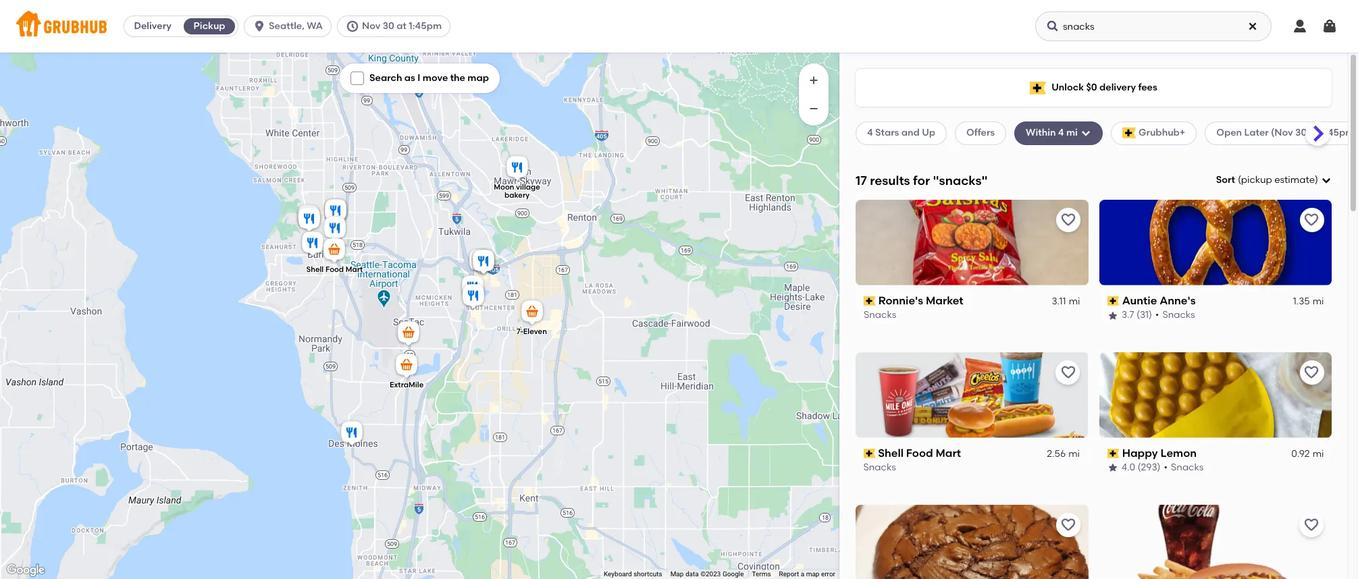 Task type: vqa. For each thing, say whether or not it's contained in the screenshot.
Corner
no



Task type: describe. For each thing, give the bounding box(es) containing it.
happy lemon logo image
[[1099, 352, 1332, 438]]

(31)
[[1136, 310, 1152, 321]]

sort
[[1216, 174, 1235, 186]]

moon village bakery
[[494, 183, 540, 200]]

1 vertical spatial svg image
[[353, 74, 361, 83]]

(293)
[[1138, 462, 1161, 474]]

2.56 mi
[[1048, 449, 1080, 460]]

terms
[[752, 571, 771, 578]]

save this restaurant button for shell food mart
[[1056, 360, 1080, 385]]

terms link
[[752, 571, 771, 578]]

save this restaurant button for ronnie's market
[[1056, 208, 1080, 232]]

mi for shell food mart
[[1069, 449, 1080, 460]]

• for lemon
[[1164, 462, 1168, 474]]

keyboard shortcuts
[[604, 571, 662, 578]]

grubhub+
[[1139, 127, 1186, 139]]

error
[[821, 571, 836, 578]]

nothing bundt cakes image
[[460, 282, 487, 312]]

1 horizontal spatial at
[[1310, 127, 1319, 139]]

grubhub plus flag logo image for unlock $0 delivery fees
[[1030, 81, 1046, 94]]

mi for happy lemon
[[1313, 449, 1324, 460]]

marina market & deli image
[[338, 419, 365, 449]]

moon village bakery logo image
[[856, 505, 1089, 580]]

svg image inside field
[[1321, 175, 1332, 186]]

mi for ronnie's market
[[1069, 296, 1080, 307]]

happy
[[1122, 447, 1158, 460]]

svg image inside main navigation navigation
[[1322, 18, 1338, 34]]

report
[[779, 571, 799, 578]]

unlock $0 delivery fees
[[1052, 82, 1158, 93]]

2 4 from the left
[[1058, 127, 1064, 139]]

star icon image for happy lemon
[[1107, 463, 1118, 474]]

main navigation navigation
[[0, 0, 1358, 53]]

4.0
[[1122, 462, 1135, 474]]

Search for food, convenience, alcohol... search field
[[1036, 11, 1272, 41]]

save this restaurant image for happy lemon
[[1304, 365, 1320, 381]]

ronnie's market image
[[299, 230, 326, 259]]

mi right 'within' at the top
[[1067, 127, 1078, 139]]

0.92
[[1291, 449, 1310, 460]]

1.35 mi
[[1293, 296, 1324, 307]]

search
[[369, 72, 402, 84]]

1:45pm
[[409, 20, 442, 32]]

3.11
[[1052, 296, 1066, 307]]

subscription pass image for shell food mart
[[864, 449, 876, 459]]

plus icon image
[[807, 74, 821, 87]]

1 horizontal spatial shell
[[879, 447, 904, 460]]

ronnie's
[[879, 294, 924, 307]]

shortcuts
[[634, 571, 662, 578]]

save this restaurant button for happy lemon
[[1300, 360, 1324, 385]]

none field containing sort
[[1216, 174, 1332, 187]]

up
[[922, 127, 936, 139]]

subscription pass image for happy lemon
[[1107, 449, 1119, 459]]

0.92 mi
[[1291, 449, 1324, 460]]

nov 30 at 1:45pm button
[[337, 16, 456, 37]]

anne's
[[1160, 294, 1196, 307]]

extramile image
[[393, 352, 420, 382]]

bakery
[[504, 191, 529, 200]]

• snacks for lemon
[[1164, 462, 1204, 474]]

moon
[[494, 183, 514, 192]]

a
[[801, 571, 805, 578]]

sort ( pickup estimate )
[[1216, 174, 1319, 186]]

jamba image
[[466, 247, 493, 277]]

lemon
[[1160, 447, 1197, 460]]

nov 30 at 1:45pm
[[362, 20, 442, 32]]

seattle, wa button
[[244, 16, 337, 37]]

shell food mart logo image
[[856, 352, 1089, 438]]

save this restaurant button for auntie anne's
[[1300, 208, 1324, 232]]

7 eleven image
[[518, 299, 545, 328]]

move
[[423, 72, 448, 84]]

minus icon image
[[807, 102, 821, 116]]

7-
[[516, 328, 523, 336]]

pickup
[[194, 20, 225, 32]]

data
[[686, 571, 699, 578]]

1 horizontal spatial 30
[[1296, 127, 1307, 139]]

ronnie's market
[[879, 294, 964, 307]]

food inside map region
[[325, 265, 344, 274]]

$0
[[1086, 82, 1097, 93]]

2.56
[[1048, 449, 1066, 460]]

map data ©2023 google
[[671, 571, 744, 578]]

royce' washington - westfield southcenter mall image
[[470, 248, 497, 278]]



Task type: locate. For each thing, give the bounding box(es) containing it.
wa
[[307, 20, 323, 32]]

food
[[325, 265, 344, 274], [907, 447, 934, 460]]

1 vertical spatial food
[[907, 447, 934, 460]]

)
[[1315, 174, 1319, 186]]

subscription pass image for auntie anne's
[[1107, 297, 1119, 306]]

30 right nov
[[383, 20, 394, 32]]

i
[[418, 72, 420, 84]]

estimate
[[1275, 174, 1315, 186]]

0 horizontal spatial at
[[397, 20, 407, 32]]

save this restaurant image for the auntie anne's logo
[[1304, 212, 1320, 228]]

1 vertical spatial star icon image
[[1107, 463, 1118, 474]]

svg image
[[1292, 18, 1308, 34], [253, 20, 266, 33], [346, 20, 359, 33], [1046, 20, 1060, 33], [1248, 21, 1258, 32], [1321, 175, 1332, 186]]

keyboard shortcuts button
[[604, 570, 662, 580]]

mi right 3.11
[[1069, 296, 1080, 307]]

grubhub plus flag logo image
[[1030, 81, 1046, 94], [1123, 128, 1136, 139]]

2 subscription pass image from the top
[[864, 449, 876, 459]]

0 vertical spatial shell food mart
[[306, 265, 363, 274]]

svg image inside seattle, wa "button"
[[253, 20, 266, 33]]

0 horizontal spatial shell food mart
[[306, 265, 363, 274]]

keyboard
[[604, 571, 632, 578]]

mart down the pierro bakery 'icon'
[[345, 265, 363, 274]]

1:45pm)
[[1322, 127, 1358, 139]]

0 vertical spatial svg image
[[1322, 18, 1338, 34]]

0 vertical spatial grubhub plus flag logo image
[[1030, 81, 1046, 94]]

3.7 (31)
[[1122, 310, 1152, 321]]

map
[[671, 571, 684, 578]]

search as i move the map
[[369, 72, 489, 84]]

• snacks for anne's
[[1155, 310, 1195, 321]]

1 vertical spatial •
[[1164, 462, 1168, 474]]

0 horizontal spatial shell
[[306, 265, 323, 274]]

svg image
[[1322, 18, 1338, 34], [353, 74, 361, 83], [1081, 128, 1092, 139]]

and
[[902, 127, 920, 139]]

at left 1:45pm on the top left of the page
[[397, 20, 407, 32]]

save this restaurant image
[[1060, 212, 1076, 228], [1060, 365, 1076, 381], [1304, 365, 1320, 381], [1060, 517, 1076, 533]]

mart inside map region
[[345, 265, 363, 274]]

1 subscription pass image from the top
[[864, 297, 876, 306]]

at
[[397, 20, 407, 32], [1310, 127, 1319, 139]]

save this restaurant image for shell food mart
[[1060, 365, 1076, 381]]

1 horizontal spatial grubhub plus flag logo image
[[1123, 128, 1136, 139]]

stars
[[875, 127, 899, 139]]

• right (31)
[[1155, 310, 1159, 321]]

mart
[[345, 265, 363, 274], [936, 447, 962, 460]]

subscription pass image left happy
[[1107, 449, 1119, 459]]

shell
[[306, 265, 323, 274], [879, 447, 904, 460]]

mi
[[1067, 127, 1078, 139], [1069, 296, 1080, 307], [1313, 296, 1324, 307], [1069, 449, 1080, 460], [1313, 449, 1324, 460]]

1 vertical spatial • snacks
[[1164, 462, 1204, 474]]

0 horizontal spatial 4
[[867, 127, 873, 139]]

mi right 2.56 at the bottom
[[1069, 449, 1080, 460]]

0 vertical spatial map
[[468, 72, 489, 84]]

report a map error link
[[779, 571, 836, 578]]

subscription pass image for ronnie's market
[[864, 297, 876, 306]]

0 vertical spatial at
[[397, 20, 407, 32]]

17
[[856, 173, 867, 188]]

1 subscription pass image from the top
[[1107, 297, 1119, 306]]

seattle, wa
[[269, 20, 323, 32]]

map right a
[[806, 571, 820, 578]]

shell food mart image
[[321, 236, 348, 266]]

google image
[[3, 562, 48, 580]]

pickup button
[[181, 16, 238, 37]]

pierro bakery image
[[321, 215, 348, 245]]

open later (nov 30 at 1:45pm)
[[1217, 127, 1358, 139]]

0 vertical spatial • snacks
[[1155, 310, 1195, 321]]

1 horizontal spatial map
[[806, 571, 820, 578]]

map
[[468, 72, 489, 84], [806, 571, 820, 578]]

dairy queen logo image
[[1099, 505, 1332, 580]]

1 vertical spatial map
[[806, 571, 820, 578]]

map right the
[[468, 72, 489, 84]]

4
[[867, 127, 873, 139], [1058, 127, 1064, 139]]

1 vertical spatial mart
[[936, 447, 962, 460]]

1 horizontal spatial food
[[907, 447, 934, 460]]

save this restaurant image for ronnie's market
[[1060, 212, 1076, 228]]

(nov
[[1271, 127, 1293, 139]]

1 horizontal spatial •
[[1164, 462, 1168, 474]]

• for anne's
[[1155, 310, 1159, 321]]

©2023
[[701, 571, 721, 578]]

at inside button
[[397, 20, 407, 32]]

as
[[404, 72, 415, 84]]

grubhub plus flag logo image for grubhub+
[[1123, 128, 1136, 139]]

1 star icon image from the top
[[1107, 310, 1118, 321]]

4 right 'within' at the top
[[1058, 127, 1064, 139]]

2 horizontal spatial svg image
[[1322, 18, 1338, 34]]

village
[[516, 183, 540, 192]]

antojitos michalisco 1st ave image
[[322, 197, 349, 227]]

4 left stars
[[867, 127, 873, 139]]

"snacks"
[[933, 173, 988, 188]]

1 horizontal spatial shell food mart
[[879, 447, 962, 460]]

within 4 mi
[[1026, 127, 1078, 139]]

seattle,
[[269, 20, 305, 32]]

4.0 (293)
[[1122, 462, 1161, 474]]

within
[[1026, 127, 1056, 139]]

(
[[1238, 174, 1241, 186]]

for
[[913, 173, 930, 188]]

dairy queen image
[[295, 203, 322, 233]]

happy lemon image
[[459, 274, 486, 303]]

map region
[[0, 0, 1006, 580]]

0 vertical spatial save this restaurant image
[[1304, 212, 1320, 228]]

0 horizontal spatial 30
[[383, 20, 394, 32]]

0 vertical spatial food
[[325, 265, 344, 274]]

mawadda cafe image
[[322, 197, 349, 227]]

1 4 from the left
[[867, 127, 873, 139]]

• snacks down anne's on the right
[[1155, 310, 1195, 321]]

delivery
[[1100, 82, 1136, 93]]

1 vertical spatial save this restaurant image
[[1304, 517, 1320, 533]]

save this restaurant image
[[1304, 212, 1320, 228], [1304, 517, 1320, 533]]

mi right 0.92
[[1313, 449, 1324, 460]]

7-eleven
[[516, 328, 547, 336]]

4 stars and up
[[867, 127, 936, 139]]

3.7
[[1122, 310, 1134, 321]]

delivery
[[134, 20, 171, 32]]

report a map error
[[779, 571, 836, 578]]

1.35
[[1293, 296, 1310, 307]]

0 horizontal spatial mart
[[345, 265, 363, 274]]

30
[[383, 20, 394, 32], [1296, 127, 1307, 139]]

17 results for "snacks"
[[856, 173, 988, 188]]

star icon image for auntie anne's
[[1107, 310, 1118, 321]]

later
[[1245, 127, 1269, 139]]

auntie
[[1122, 294, 1157, 307]]

1 horizontal spatial 4
[[1058, 127, 1064, 139]]

auntie anne's image
[[470, 248, 497, 278]]

star icon image left '4.0' in the right of the page
[[1107, 463, 1118, 474]]

mi for auntie anne's
[[1313, 296, 1324, 307]]

tacos el hass image
[[296, 205, 323, 235]]

30 right the '(nov'
[[1296, 127, 1307, 139]]

•
[[1155, 310, 1159, 321], [1164, 462, 1168, 474]]

1 horizontal spatial svg image
[[1081, 128, 1092, 139]]

svg image inside nov 30 at 1:45pm button
[[346, 20, 359, 33]]

0 vertical spatial mart
[[345, 265, 363, 274]]

grubhub plus flag logo image left grubhub+
[[1123, 128, 1136, 139]]

at left 1:45pm)
[[1310, 127, 1319, 139]]

grubhub plus flag logo image left unlock
[[1030, 81, 1046, 94]]

2 subscription pass image from the top
[[1107, 449, 1119, 459]]

None field
[[1216, 174, 1332, 187]]

0 vertical spatial subscription pass image
[[1107, 297, 1119, 306]]

mart down shell food mart logo at the right
[[936, 447, 962, 460]]

the
[[450, 72, 465, 84]]

ronnie's market logo image
[[856, 200, 1089, 286]]

extramile
[[389, 381, 423, 390]]

offers
[[967, 127, 995, 139]]

1 vertical spatial shell food mart
[[879, 447, 962, 460]]

• snacks down the lemon
[[1164, 462, 1204, 474]]

• down happy lemon
[[1164, 462, 1168, 474]]

1 vertical spatial subscription pass image
[[1107, 449, 1119, 459]]

0 horizontal spatial svg image
[[353, 74, 361, 83]]

star icon image
[[1107, 310, 1118, 321], [1107, 463, 1118, 474]]

0 vertical spatial 30
[[383, 20, 394, 32]]

auntie anne's logo image
[[1099, 200, 1332, 286]]

0 horizontal spatial map
[[468, 72, 489, 84]]

1 vertical spatial shell
[[879, 447, 904, 460]]

1 horizontal spatial mart
[[936, 447, 962, 460]]

mi right 1.35
[[1313, 296, 1324, 307]]

shell inside map region
[[306, 265, 323, 274]]

2 star icon image from the top
[[1107, 463, 1118, 474]]

subscription pass image left auntie
[[1107, 297, 1119, 306]]

1 vertical spatial 30
[[1296, 127, 1307, 139]]

30 inside button
[[383, 20, 394, 32]]

0 vertical spatial star icon image
[[1107, 310, 1118, 321]]

subscription pass image
[[864, 297, 876, 306], [864, 449, 876, 459]]

results
[[870, 173, 910, 188]]

auntie anne's
[[1122, 294, 1196, 307]]

2 save this restaurant image from the top
[[1304, 517, 1320, 533]]

1 vertical spatial grubhub plus flag logo image
[[1123, 128, 1136, 139]]

2 vertical spatial svg image
[[1081, 128, 1092, 139]]

fees
[[1138, 82, 1158, 93]]

market
[[926, 294, 964, 307]]

google
[[723, 571, 744, 578]]

shell food mart inside map region
[[306, 265, 363, 274]]

save this restaurant button
[[1056, 208, 1080, 232], [1300, 208, 1324, 232], [1056, 360, 1080, 385], [1300, 360, 1324, 385], [1056, 513, 1080, 537], [1300, 513, 1324, 537]]

save this restaurant image for dairy queen logo on the right bottom of the page
[[1304, 517, 1320, 533]]

0 vertical spatial shell
[[306, 265, 323, 274]]

1 save this restaurant image from the top
[[1304, 212, 1320, 228]]

0 horizontal spatial •
[[1155, 310, 1159, 321]]

3.11 mi
[[1052, 296, 1080, 307]]

pickup
[[1241, 174, 1273, 186]]

1 vertical spatial subscription pass image
[[864, 449, 876, 459]]

delivery button
[[124, 16, 181, 37]]

subscription pass image
[[1107, 297, 1119, 306], [1107, 449, 1119, 459]]

eleven
[[523, 328, 547, 336]]

1 vertical spatial at
[[1310, 127, 1319, 139]]

open
[[1217, 127, 1242, 139]]

snacks
[[864, 310, 897, 321], [1162, 310, 1195, 321], [864, 462, 897, 474], [1171, 462, 1204, 474]]

moon village bakery image
[[504, 154, 531, 184]]

sea tac marathon image
[[395, 320, 422, 349]]

0 horizontal spatial food
[[325, 265, 344, 274]]

star icon image left 3.7 in the right bottom of the page
[[1107, 310, 1118, 321]]

• snacks
[[1155, 310, 1195, 321], [1164, 462, 1204, 474]]

nov
[[362, 20, 381, 32]]

happy lemon
[[1122, 447, 1197, 460]]

shell food mart
[[306, 265, 363, 274], [879, 447, 962, 460]]

0 vertical spatial •
[[1155, 310, 1159, 321]]

0 vertical spatial subscription pass image
[[864, 297, 876, 306]]

0 horizontal spatial grubhub plus flag logo image
[[1030, 81, 1046, 94]]

unlock
[[1052, 82, 1084, 93]]



